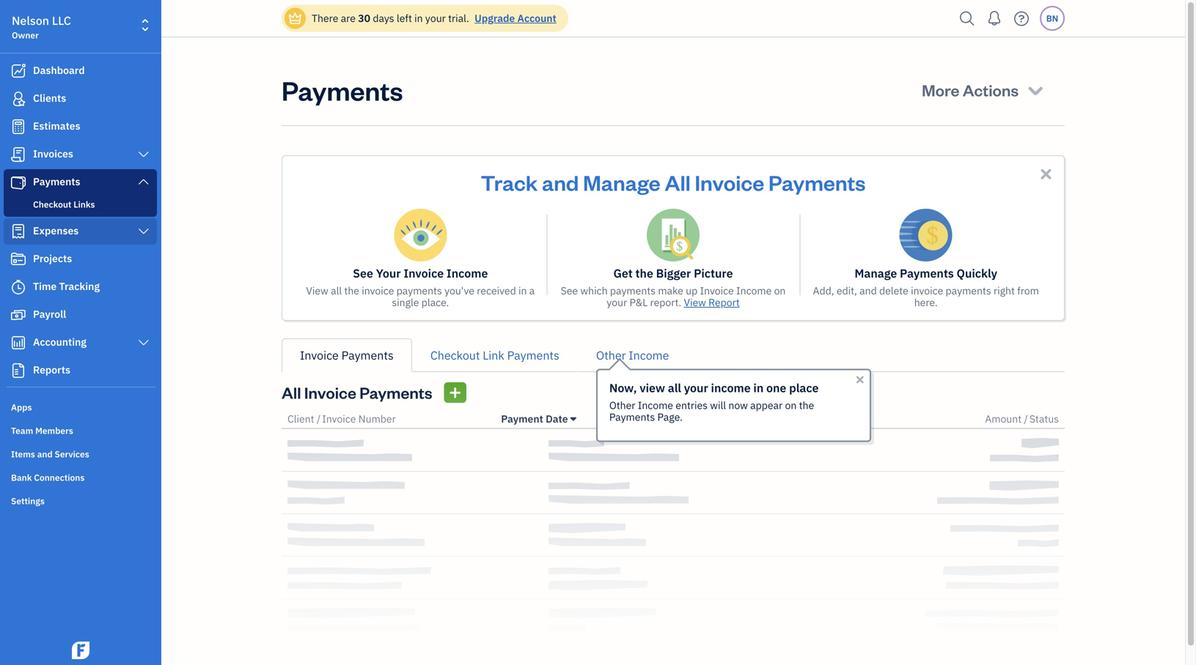 Task type: vqa. For each thing, say whether or not it's contained in the screenshot.
view
yes



Task type: describe. For each thing, give the bounding box(es) containing it.
services
[[55, 449, 89, 461]]

view report
[[684, 296, 740, 310]]

crown image
[[288, 11, 303, 26]]

bigger
[[656, 266, 691, 281]]

see which payments make up invoice income on your p&l report.
[[561, 284, 786, 310]]

your inside 'now, view all your income in one place other income entries will now appear on the payments page.'
[[684, 381, 708, 396]]

from
[[1017, 284, 1039, 298]]

left
[[397, 11, 412, 25]]

type
[[644, 413, 666, 426]]

there are 30 days left in your trial. upgrade account
[[312, 11, 557, 25]]

dashboard link
[[4, 58, 157, 84]]

invoice payments
[[300, 348, 394, 363]]

payroll
[[33, 308, 66, 321]]

payments inside main element
[[33, 175, 80, 188]]

income inside see your invoice income view all the invoice payments you've received in a single place.
[[447, 266, 488, 281]]

caretdown image
[[570, 414, 576, 425]]

invoices link
[[4, 142, 157, 168]]

see your invoice income view all the invoice payments you've received in a single place.
[[306, 266, 535, 310]]

payment date
[[501, 413, 568, 426]]

all inside see your invoice income view all the invoice payments you've received in a single place.
[[331, 284, 342, 298]]

chevron large down image for accounting
[[137, 337, 150, 349]]

chevrondown image
[[1026, 80, 1046, 100]]

accounting
[[33, 336, 87, 349]]

type button
[[644, 413, 666, 426]]

a
[[529, 284, 535, 298]]

1 vertical spatial all
[[282, 382, 301, 403]]

projects
[[33, 252, 72, 266]]

freshbooks image
[[69, 642, 92, 660]]

llc
[[52, 13, 71, 28]]

notes
[[713, 413, 740, 426]]

p&l
[[630, 296, 648, 310]]

clients
[[33, 91, 66, 105]]

trial.
[[448, 11, 469, 25]]

will
[[710, 399, 726, 413]]

dashboard image
[[10, 64, 27, 78]]

payment
[[501, 413, 543, 426]]

manage inside the manage payments quickly add, edit, and delete invoice payments right from here.
[[855, 266, 897, 281]]

your inside see which payments make up invoice income on your p&l report.
[[607, 296, 627, 310]]

more actions
[[922, 80, 1019, 100]]

settings link
[[4, 490, 157, 512]]

apps
[[11, 402, 32, 414]]

search image
[[956, 8, 979, 30]]

quickly
[[957, 266, 997, 281]]

chevron large down image for payments
[[137, 176, 150, 188]]

1 horizontal spatial view
[[684, 296, 706, 310]]

delete
[[879, 284, 909, 298]]

chevron large down image for invoices
[[137, 149, 150, 161]]

estimates link
[[4, 114, 157, 140]]

/ for internal
[[668, 413, 672, 426]]

30
[[358, 11, 370, 25]]

items and services
[[11, 449, 89, 461]]

all invoice payments
[[282, 382, 432, 403]]

time
[[33, 280, 57, 293]]

invoice inside see which payments make up invoice income on your p&l report.
[[700, 284, 734, 298]]

payments for income
[[397, 284, 442, 298]]

and for services
[[37, 449, 53, 461]]

received
[[477, 284, 516, 298]]

0 horizontal spatial your
[[425, 11, 446, 25]]

place.
[[422, 296, 449, 310]]

payment image
[[10, 175, 27, 190]]

income
[[711, 381, 751, 396]]

checkout for checkout link payments
[[430, 348, 480, 363]]

now
[[729, 399, 748, 413]]

0 vertical spatial the
[[636, 266, 653, 281]]

in inside see your invoice income view all the invoice payments you've received in a single place.
[[519, 284, 527, 298]]

income inside the 'other income' link
[[629, 348, 669, 363]]

timer image
[[10, 280, 27, 295]]

income inside see which payments make up invoice income on your p&l report.
[[736, 284, 772, 298]]

bank connections link
[[4, 466, 157, 488]]

reports link
[[4, 358, 157, 384]]

go to help image
[[1010, 8, 1033, 30]]

number
[[358, 413, 396, 426]]

payroll link
[[4, 302, 157, 329]]

time tracking link
[[4, 274, 157, 301]]

days
[[373, 11, 394, 25]]

estimates
[[33, 119, 80, 133]]

project image
[[10, 252, 27, 267]]

1 horizontal spatial close image
[[1038, 166, 1055, 183]]

are
[[341, 11, 356, 25]]

client
[[288, 413, 314, 426]]

payment date button
[[501, 413, 576, 426]]

more actions button
[[909, 73, 1059, 108]]

items and services link
[[4, 443, 157, 465]]

in for now,
[[754, 381, 764, 396]]

reports
[[33, 363, 70, 377]]

place
[[789, 381, 819, 396]]

add,
[[813, 284, 834, 298]]

type / internal notes
[[644, 413, 740, 426]]

payments inside 'now, view all your income in one place other income entries will now appear on the payments page.'
[[609, 411, 655, 424]]

client / invoice number
[[288, 413, 396, 426]]

manage payments quickly image
[[900, 209, 952, 262]]

amount
[[985, 413, 1022, 426]]

edit,
[[837, 284, 857, 298]]

checkout link payments
[[430, 348, 559, 363]]

invoice image
[[10, 147, 27, 162]]

nelson
[[12, 13, 49, 28]]

link
[[483, 348, 504, 363]]

connections
[[34, 472, 85, 484]]

now,
[[609, 381, 637, 396]]

here.
[[914, 296, 938, 310]]

income inside 'now, view all your income in one place other income entries will now appear on the payments page.'
[[638, 399, 673, 413]]



Task type: locate. For each thing, give the bounding box(es) containing it.
expense image
[[10, 224, 27, 239]]

checkout up add a new payment icon
[[430, 348, 480, 363]]

on left add,
[[774, 284, 786, 298]]

2 horizontal spatial the
[[799, 399, 814, 413]]

chevron large down image inside accounting 'link'
[[137, 337, 150, 349]]

2 horizontal spatial your
[[684, 381, 708, 396]]

chevron large down image inside invoices link
[[137, 149, 150, 161]]

make
[[658, 284, 683, 298]]

1 vertical spatial all
[[668, 381, 681, 396]]

see
[[353, 266, 373, 281], [561, 284, 578, 298]]

all right view
[[668, 381, 681, 396]]

date
[[546, 413, 568, 426]]

the right get
[[636, 266, 653, 281]]

2 vertical spatial in
[[754, 381, 764, 396]]

/
[[317, 413, 321, 426], [668, 413, 672, 426], [1024, 413, 1028, 426]]

in right left
[[415, 11, 423, 25]]

chevron large down image down payroll link
[[137, 337, 150, 349]]

view inside see your invoice income view all the invoice payments you've received in a single place.
[[306, 284, 328, 298]]

2 chevron large down image from the top
[[137, 176, 150, 188]]

payments for add,
[[946, 284, 991, 298]]

2 horizontal spatial in
[[754, 381, 764, 396]]

amount / status
[[985, 413, 1059, 426]]

payments inside see which payments make up invoice income on your p&l report.
[[610, 284, 656, 298]]

money image
[[10, 308, 27, 323]]

0 vertical spatial manage
[[583, 169, 661, 196]]

1 vertical spatial on
[[785, 399, 797, 413]]

and
[[542, 169, 579, 196], [860, 284, 877, 298], [37, 449, 53, 461]]

the inside 'now, view all your income in one place other income entries will now appear on the payments page.'
[[799, 399, 814, 413]]

your
[[376, 266, 401, 281]]

members
[[35, 425, 73, 437]]

3 / from the left
[[1024, 413, 1028, 426]]

client image
[[10, 92, 27, 106]]

bank
[[11, 472, 32, 484]]

1 vertical spatial and
[[860, 284, 877, 298]]

0 horizontal spatial the
[[344, 284, 359, 298]]

payments down your
[[397, 284, 442, 298]]

your left p&l at the right top of page
[[607, 296, 627, 310]]

1 horizontal spatial payments
[[610, 284, 656, 298]]

dashboard
[[33, 63, 85, 77]]

upgrade account link
[[472, 11, 557, 25]]

1 horizontal spatial /
[[668, 413, 672, 426]]

chevron large down image inside 'payments' link
[[137, 176, 150, 188]]

report.
[[650, 296, 681, 310]]

2 horizontal spatial payments
[[946, 284, 991, 298]]

manage
[[583, 169, 661, 196], [855, 266, 897, 281]]

your left the trial.
[[425, 11, 446, 25]]

1 vertical spatial in
[[519, 284, 527, 298]]

bank connections
[[11, 472, 85, 484]]

invoice payments link
[[282, 339, 412, 373]]

team members link
[[4, 420, 157, 442]]

1 / from the left
[[317, 413, 321, 426]]

1 invoice from the left
[[362, 284, 394, 298]]

page.
[[657, 411, 683, 424]]

there
[[312, 11, 338, 25]]

time tracking
[[33, 280, 100, 293]]

owner
[[12, 29, 39, 41]]

account
[[517, 11, 557, 25]]

0 vertical spatial checkout
[[33, 199, 71, 210]]

1 vertical spatial manage
[[855, 266, 897, 281]]

1 horizontal spatial the
[[636, 266, 653, 281]]

invoices
[[33, 147, 73, 161]]

0 horizontal spatial /
[[317, 413, 321, 426]]

see left which
[[561, 284, 578, 298]]

/ for status
[[1024, 413, 1028, 426]]

1 horizontal spatial all
[[665, 169, 691, 196]]

1 vertical spatial close image
[[854, 374, 866, 386]]

invoice
[[695, 169, 764, 196], [404, 266, 444, 281], [700, 284, 734, 298], [300, 348, 339, 363], [304, 382, 356, 403], [322, 413, 356, 426]]

on inside see which payments make up invoice income on your p&l report.
[[774, 284, 786, 298]]

track
[[481, 169, 538, 196]]

bn button
[[1040, 6, 1065, 31]]

other inside 'now, view all your income in one place other income entries will now appear on the payments page.'
[[609, 399, 635, 413]]

0 vertical spatial other
[[596, 348, 626, 363]]

0 horizontal spatial close image
[[854, 374, 866, 386]]

1 horizontal spatial and
[[542, 169, 579, 196]]

the left single
[[344, 284, 359, 298]]

invoice for your
[[362, 284, 394, 298]]

which
[[580, 284, 608, 298]]

2 vertical spatial the
[[799, 399, 814, 413]]

now, view all your income in one place other income entries will now appear on the payments page.
[[609, 381, 819, 424]]

all
[[665, 169, 691, 196], [282, 382, 301, 403]]

1 horizontal spatial invoice
[[911, 284, 943, 298]]

1 vertical spatial other
[[609, 399, 635, 413]]

0 vertical spatial close image
[[1038, 166, 1055, 183]]

payments inside see your invoice income view all the invoice payments you've received in a single place.
[[397, 284, 442, 298]]

2 / from the left
[[668, 413, 672, 426]]

bn
[[1046, 12, 1059, 24]]

3 chevron large down image from the top
[[137, 337, 150, 349]]

1 horizontal spatial your
[[607, 296, 627, 310]]

payments
[[397, 284, 442, 298], [610, 284, 656, 298], [946, 284, 991, 298]]

invoice for payments
[[911, 284, 943, 298]]

income down view
[[638, 399, 673, 413]]

checkout links link
[[7, 196, 154, 213]]

other income
[[596, 348, 669, 363]]

0 vertical spatial chevron large down image
[[137, 149, 150, 161]]

view
[[640, 381, 665, 396]]

0 vertical spatial and
[[542, 169, 579, 196]]

1 horizontal spatial see
[[561, 284, 578, 298]]

in inside 'now, view all your income in one place other income entries will now appear on the payments page.'
[[754, 381, 764, 396]]

and inside the manage payments quickly add, edit, and delete invoice payments right from here.
[[860, 284, 877, 298]]

accounting link
[[4, 330, 157, 356]]

see your invoice income image
[[394, 209, 447, 262]]

/ left "status"
[[1024, 413, 1028, 426]]

0 horizontal spatial view
[[306, 284, 328, 298]]

other income link
[[578, 339, 688, 373]]

1 vertical spatial the
[[344, 284, 359, 298]]

items
[[11, 449, 35, 461]]

payments
[[282, 73, 403, 107], [769, 169, 866, 196], [33, 175, 80, 188], [900, 266, 954, 281], [341, 348, 394, 363], [507, 348, 559, 363], [360, 382, 432, 403], [609, 411, 655, 424]]

1 horizontal spatial checkout
[[430, 348, 480, 363]]

0 horizontal spatial in
[[415, 11, 423, 25]]

notifications image
[[983, 4, 1006, 33]]

other
[[596, 348, 626, 363], [609, 399, 635, 413]]

chevron large down image up chevron large down image
[[137, 176, 150, 188]]

internal
[[674, 413, 711, 426]]

income up view
[[629, 348, 669, 363]]

nelson llc owner
[[12, 13, 71, 41]]

invoice right "delete"
[[911, 284, 943, 298]]

1 horizontal spatial manage
[[855, 266, 897, 281]]

0 vertical spatial all
[[331, 284, 342, 298]]

2 invoice from the left
[[911, 284, 943, 298]]

0 horizontal spatial all
[[331, 284, 342, 298]]

expenses
[[33, 224, 79, 238]]

upgrade
[[475, 11, 515, 25]]

view right the "make"
[[684, 296, 706, 310]]

chevron large down image up 'payments' link
[[137, 149, 150, 161]]

checkout links
[[33, 199, 95, 210]]

see left your
[[353, 266, 373, 281]]

track and manage all invoice payments
[[481, 169, 866, 196]]

apps link
[[4, 396, 157, 418]]

clients link
[[4, 86, 157, 112]]

income up you've
[[447, 266, 488, 281]]

1 horizontal spatial all
[[668, 381, 681, 396]]

all inside 'now, view all your income in one place other income entries will now appear on the payments page.'
[[668, 381, 681, 396]]

1 payments from the left
[[397, 284, 442, 298]]

checkout link payments link
[[412, 339, 578, 373]]

in
[[415, 11, 423, 25], [519, 284, 527, 298], [754, 381, 764, 396]]

1 vertical spatial your
[[607, 296, 627, 310]]

1 chevron large down image from the top
[[137, 149, 150, 161]]

amount button
[[985, 413, 1022, 426]]

invoice inside see your invoice income view all the invoice payments you've received in a single place.
[[362, 284, 394, 298]]

checkout for checkout links
[[33, 199, 71, 210]]

all up "invoice payments" link
[[331, 284, 342, 298]]

appear
[[750, 399, 783, 413]]

see for your
[[353, 266, 373, 281]]

on down the "place"
[[785, 399, 797, 413]]

invoice down your
[[362, 284, 394, 298]]

single
[[392, 296, 419, 310]]

2 horizontal spatial /
[[1024, 413, 1028, 426]]

report image
[[10, 364, 27, 378]]

and right "items"
[[37, 449, 53, 461]]

invoice inside the manage payments quickly add, edit, and delete invoice payments right from here.
[[911, 284, 943, 298]]

/ right type
[[668, 413, 672, 426]]

checkout
[[33, 199, 71, 210], [430, 348, 480, 363]]

in for there
[[415, 11, 423, 25]]

0 horizontal spatial payments
[[397, 284, 442, 298]]

manage payments quickly add, edit, and delete invoice payments right from here.
[[813, 266, 1039, 310]]

close image
[[1038, 166, 1055, 183], [854, 374, 866, 386]]

see for which
[[561, 284, 578, 298]]

team members
[[11, 425, 73, 437]]

0 vertical spatial all
[[665, 169, 691, 196]]

other down now, at the right of the page
[[609, 399, 635, 413]]

and inside main element
[[37, 449, 53, 461]]

one
[[766, 381, 786, 396]]

see inside see your invoice income view all the invoice payments you've received in a single place.
[[353, 266, 373, 281]]

1 vertical spatial chevron large down image
[[137, 176, 150, 188]]

invoice inside see your invoice income view all the invoice payments you've received in a single place.
[[404, 266, 444, 281]]

on inside 'now, view all your income in one place other income entries will now appear on the payments page.'
[[785, 399, 797, 413]]

chart image
[[10, 336, 27, 351]]

settings
[[11, 496, 45, 508]]

and for manage
[[542, 169, 579, 196]]

0 horizontal spatial all
[[282, 382, 301, 403]]

/ right client
[[317, 413, 321, 426]]

1 vertical spatial checkout
[[430, 348, 480, 363]]

0 vertical spatial your
[[425, 11, 446, 25]]

payments link
[[4, 169, 157, 196]]

add a new payment image
[[449, 384, 462, 402]]

2 vertical spatial chevron large down image
[[137, 337, 150, 349]]

and right track
[[542, 169, 579, 196]]

the down the "place"
[[799, 399, 814, 413]]

checkout inside main element
[[33, 199, 71, 210]]

see inside see which payments make up invoice income on your p&l report.
[[561, 284, 578, 298]]

0 vertical spatial in
[[415, 11, 423, 25]]

3 payments from the left
[[946, 284, 991, 298]]

payments inside the manage payments quickly add, edit, and delete invoice payments right from here.
[[900, 266, 954, 281]]

main element
[[0, 0, 198, 666]]

2 payments from the left
[[610, 284, 656, 298]]

checkout up "expenses"
[[33, 199, 71, 210]]

/ for invoice
[[317, 413, 321, 426]]

chevron large down image
[[137, 226, 150, 238]]

2 vertical spatial your
[[684, 381, 708, 396]]

0 vertical spatial on
[[774, 284, 786, 298]]

0 horizontal spatial checkout
[[33, 199, 71, 210]]

1 vertical spatial see
[[561, 284, 578, 298]]

entries
[[676, 399, 708, 413]]

all up client
[[282, 382, 301, 403]]

up
[[686, 284, 698, 298]]

other up now, at the right of the page
[[596, 348, 626, 363]]

get the bigger picture image
[[647, 209, 700, 262]]

all up get the bigger picture
[[665, 169, 691, 196]]

chevron large down image
[[137, 149, 150, 161], [137, 176, 150, 188], [137, 337, 150, 349]]

view up "invoice payments" link
[[306, 284, 328, 298]]

1 horizontal spatial in
[[519, 284, 527, 298]]

payments down get
[[610, 284, 656, 298]]

0 vertical spatial see
[[353, 266, 373, 281]]

2 vertical spatial and
[[37, 449, 53, 461]]

2 horizontal spatial and
[[860, 284, 877, 298]]

income right up
[[736, 284, 772, 298]]

your up entries
[[684, 381, 708, 396]]

actions
[[963, 80, 1019, 100]]

get
[[613, 266, 633, 281]]

payments down quickly
[[946, 284, 991, 298]]

expenses link
[[4, 219, 157, 245]]

in left one
[[754, 381, 764, 396]]

the inside see your invoice income view all the invoice payments you've received in a single place.
[[344, 284, 359, 298]]

team
[[11, 425, 33, 437]]

and right edit,
[[860, 284, 877, 298]]

0 horizontal spatial see
[[353, 266, 373, 281]]

more
[[922, 80, 960, 100]]

tracking
[[59, 280, 100, 293]]

0 horizontal spatial and
[[37, 449, 53, 461]]

you've
[[445, 284, 474, 298]]

0 horizontal spatial manage
[[583, 169, 661, 196]]

estimate image
[[10, 120, 27, 134]]

in left a
[[519, 284, 527, 298]]

0 horizontal spatial invoice
[[362, 284, 394, 298]]

payments inside the manage payments quickly add, edit, and delete invoice payments right from here.
[[946, 284, 991, 298]]



